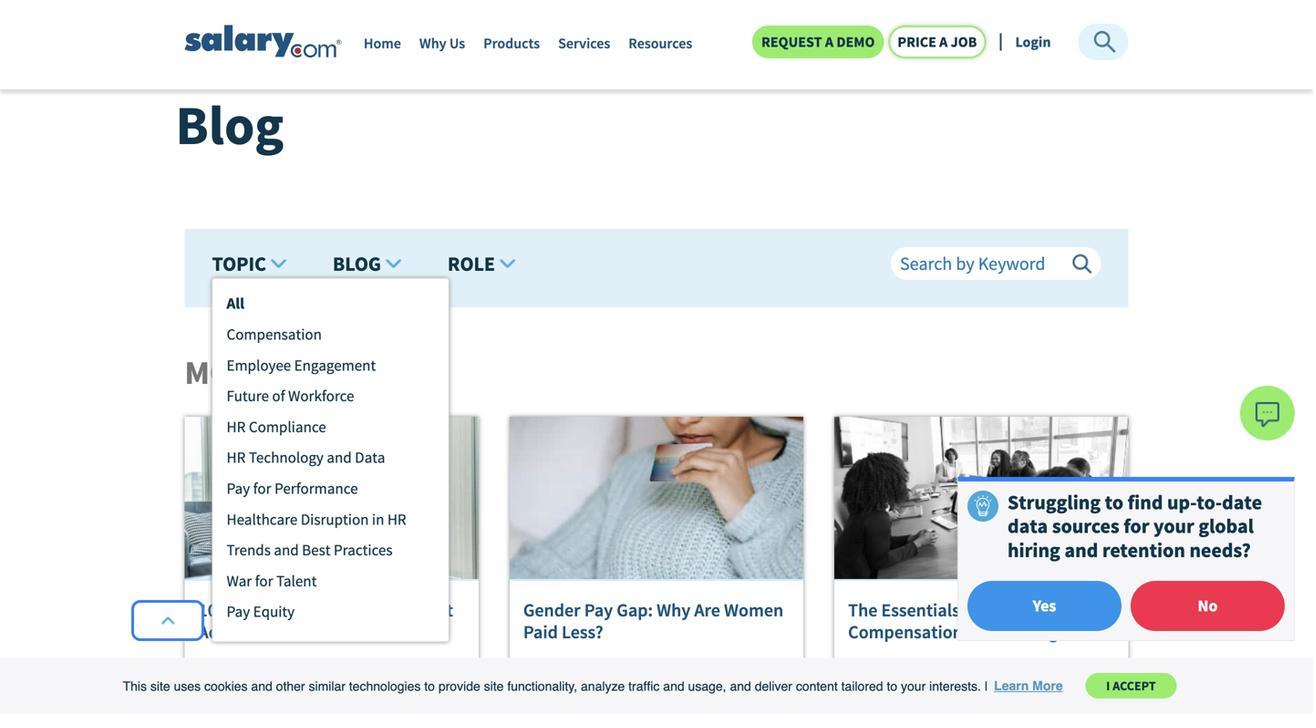 Task type: describe. For each thing, give the bounding box(es) containing it.
for inside explore why women are paid less and learn actionable steps for equal pay.
[[669, 686, 688, 705]]

cookieconsent dialog
[[0, 658, 1313, 714]]

and right traffic
[[663, 679, 685, 693]]

pay for pay for performance
[[227, 479, 250, 498]]

crucial
[[370, 663, 414, 682]]

find
[[1128, 490, 1163, 515]]

paid
[[681, 663, 710, 682]]

pay.
[[730, 686, 757, 705]]

salary.com image
[[185, 25, 342, 59]]

your inside struggling to find up-to-date data sources for your global hiring and retention needs?
[[1154, 514, 1194, 539]]

best
[[302, 540, 331, 560]]

ai inside "10 ways ai can be used in talent acquisition"
[[265, 599, 281, 621]]

trends and best practices
[[227, 540, 393, 560]]

equity
[[253, 602, 295, 621]]

1 horizontal spatial blog
[[333, 251, 381, 276]]

trends
[[227, 540, 271, 560]]

hiring for landscape.
[[290, 686, 328, 705]]

ai in talent acquisition is a crucial force in reshaping the hiring landscape.
[[198, 663, 465, 705]]

retention
[[1102, 538, 1185, 563]]

talent inside "10 ways ai can be used in talent acquisition"
[[404, 599, 453, 621]]

most recent
[[185, 352, 390, 393]]

10
[[198, 599, 217, 621]]

equal
[[691, 686, 727, 705]]

1 vertical spatial home link
[[364, 34, 401, 62]]

job
[[951, 33, 977, 51]]

0 vertical spatial search image
[[1092, 29, 1118, 55]]

paid
[[523, 621, 558, 643]]

0 horizontal spatial home link
[[185, 13, 223, 31]]

force
[[417, 663, 449, 682]]

sources
[[1052, 514, 1120, 539]]

pay equity
[[227, 602, 295, 621]]

drive
[[946, 686, 979, 705]]

workforce
[[288, 386, 354, 405]]

analyze
[[581, 679, 625, 693]]

|
[[985, 679, 988, 693]]

results.
[[1042, 686, 1089, 705]]

price a job
[[898, 33, 977, 51]]

learn
[[994, 679, 1029, 693]]

explore
[[523, 663, 572, 682]]

0 horizontal spatial blog
[[176, 90, 284, 159]]

price
[[898, 33, 936, 51]]

in up the 'practices'
[[372, 510, 384, 529]]

services
[[558, 34, 610, 52]]

pay for performance
[[227, 479, 358, 498]]

content
[[796, 679, 838, 693]]

and left other
[[251, 679, 272, 693]]

cookies
[[204, 679, 248, 693]]

struggling to find up-to-date data sources for your global hiring and retention needs?
[[1008, 490, 1262, 563]]

and inside these are the ones that keep employees motivated and drive business results.
[[918, 686, 943, 705]]

login
[[1015, 33, 1051, 51]]

i accept button
[[1086, 673, 1177, 699]]

talent
[[229, 663, 268, 682]]

us
[[449, 34, 465, 52]]

pay for pay equity
[[227, 602, 250, 621]]

acquisition
[[198, 621, 286, 643]]

i
[[1106, 678, 1110, 694]]

topic
[[212, 251, 266, 276]]

to inside struggling to find up-to-date data sources for your global hiring and retention needs?
[[1105, 490, 1124, 515]]

gender pay gap: why are women paid less?
[[523, 599, 784, 643]]

1 horizontal spatial resources
[[629, 34, 692, 52]]

0 horizontal spatial compensation
[[227, 325, 322, 344]]

similar
[[309, 679, 346, 693]]

1 site from the left
[[150, 679, 170, 693]]

women
[[605, 663, 654, 682]]

most
[[185, 352, 268, 393]]

no
[[1198, 596, 1218, 616]]

practices
[[334, 540, 393, 560]]

0 horizontal spatial of
[[272, 386, 285, 405]]

be
[[318, 599, 339, 621]]

technology
[[249, 448, 324, 467]]

war for talent
[[227, 571, 317, 590]]

struggling
[[1008, 490, 1101, 515]]

your inside the cookieconsent dialog
[[901, 679, 926, 693]]

a for request
[[825, 33, 834, 51]]

the essentials of successful compensation plan management| salary.com image
[[835, 417, 1129, 581]]

disruption
[[301, 510, 369, 529]]

employees
[[1037, 663, 1108, 682]]

the
[[848, 599, 878, 621]]

accept
[[1113, 678, 1156, 694]]

to-
[[1197, 490, 1222, 515]]

this
[[123, 679, 147, 693]]

compensation inside the essentials of successful compensation plan management
[[848, 621, 963, 643]]

role
[[448, 251, 495, 276]]

can
[[284, 599, 315, 621]]

these are the ones that keep employees motivated and drive business results.
[[848, 663, 1108, 705]]

login link
[[1015, 33, 1051, 51]]

the inside these are the ones that keep employees motivated and drive business results.
[[914, 663, 935, 682]]

a for price
[[939, 33, 948, 51]]

gender pay gap: why are women paid less? link
[[523, 599, 790, 643]]

ways
[[221, 599, 262, 621]]

all
[[227, 294, 244, 313]]

healthcare disruption in hr
[[227, 510, 407, 529]]

price a job link
[[889, 26, 986, 58]]

2 site from the left
[[484, 679, 504, 693]]

10 ways ai can be used in talent acquisition
[[198, 599, 453, 643]]

successful
[[983, 599, 1065, 621]]

gap:
[[617, 599, 653, 621]]

women
[[724, 599, 784, 621]]

the essentials of successful compensation plan management link
[[848, 599, 1115, 643]]

technologies
[[349, 679, 421, 693]]

why us
[[419, 34, 465, 52]]

interests.
[[929, 679, 981, 693]]

and left data
[[327, 448, 352, 467]]

is
[[346, 663, 356, 682]]

why us link
[[419, 34, 465, 62]]

in inside "10 ways ai can be used in talent acquisition"
[[385, 599, 400, 621]]

more
[[1033, 679, 1063, 693]]

1 horizontal spatial to
[[887, 679, 898, 693]]



Task type: vqa. For each thing, say whether or not it's contained in the screenshot.
benchmarking?
no



Task type: locate. For each thing, give the bounding box(es) containing it.
hr compliance
[[227, 417, 326, 436]]

for right sources
[[1124, 514, 1149, 539]]

of right future
[[272, 386, 285, 405]]

why left are
[[657, 599, 691, 621]]

ones
[[939, 663, 970, 682]]

0 vertical spatial why
[[419, 34, 446, 52]]

hr for hr technology and data
[[227, 448, 246, 467]]

are
[[657, 663, 678, 682], [890, 663, 911, 682]]

compensation up employee in the left of the page
[[227, 325, 322, 344]]

pay right 10
[[227, 602, 250, 621]]

hiring for and
[[1008, 538, 1060, 563]]

1 vertical spatial search image
[[1072, 254, 1092, 274]]

a left demo
[[825, 33, 834, 51]]

learn more button
[[992, 672, 1066, 699]]

data
[[1008, 514, 1048, 539]]

1 horizontal spatial are
[[890, 663, 911, 682]]

are inside these are the ones that keep employees motivated and drive business results.
[[890, 663, 911, 682]]

0 vertical spatial hr
[[227, 417, 246, 436]]

compensation
[[227, 325, 322, 344], [848, 621, 963, 643]]

of
[[272, 386, 285, 405], [964, 599, 980, 621]]

traffic
[[628, 679, 660, 693]]

1 horizontal spatial site
[[484, 679, 504, 693]]

your left interests.
[[901, 679, 926, 693]]

0 horizontal spatial site
[[150, 679, 170, 693]]

hiring inside ai in talent acquisition is a crucial force in reshaping the hiring landscape.
[[290, 686, 328, 705]]

1 vertical spatial hr
[[227, 448, 246, 467]]

ai inside ai in talent acquisition is a crucial force in reshaping the hiring landscape.
[[198, 663, 211, 682]]

provide
[[439, 679, 480, 693]]

needs?
[[1190, 538, 1251, 563]]

0 horizontal spatial hiring
[[290, 686, 328, 705]]

a right 'is'
[[359, 663, 367, 682]]

this site uses cookies and other similar technologies to provide site functionality, analyze traffic and usage, and deliver content tailored to your interests. | learn more
[[123, 679, 1063, 693]]

gender pay gap: why are women paid less? image
[[510, 417, 804, 581]]

to left the provide
[[424, 679, 435, 693]]

in up reshaping at the bottom left of page
[[214, 663, 226, 682]]

for right the 'war'
[[255, 571, 273, 590]]

for up the healthcare
[[253, 479, 271, 498]]

usage,
[[688, 679, 726, 693]]

and down struggling
[[1065, 538, 1098, 563]]

and up pay.
[[741, 663, 766, 682]]

no button
[[1131, 581, 1285, 631]]

data
[[355, 448, 385, 467]]

i accept
[[1106, 678, 1156, 694]]

request a demo link
[[752, 26, 884, 58]]

demo
[[837, 33, 875, 51]]

1 vertical spatial ai
[[198, 663, 211, 682]]

the down talent in the bottom left of the page
[[266, 686, 287, 705]]

and left deliver
[[730, 679, 751, 693]]

for inside struggling to find up-to-date data sources for your global hiring and retention needs?
[[1124, 514, 1149, 539]]

and inside struggling to find up-to-date data sources for your global hiring and retention needs?
[[1065, 538, 1098, 563]]

for down paid
[[669, 686, 688, 705]]

resources link
[[629, 34, 692, 62]]

why left us
[[419, 34, 446, 52]]

0 horizontal spatial to
[[424, 679, 435, 693]]

a left job
[[939, 33, 948, 51]]

talent up can at the left bottom of page
[[276, 571, 317, 590]]

0 vertical spatial talent
[[276, 571, 317, 590]]

hr down future
[[227, 417, 246, 436]]

0 vertical spatial the
[[914, 663, 935, 682]]

struggling to find up-to-date data sources for your global hiring and retention needs? document
[[958, 477, 1295, 641]]

0 vertical spatial your
[[1154, 514, 1194, 539]]

business
[[982, 686, 1038, 705]]

home
[[185, 13, 223, 31], [364, 34, 401, 52]]

0 horizontal spatial a
[[359, 663, 367, 682]]

date
[[1222, 490, 1262, 515]]

war
[[227, 571, 252, 590]]

learn
[[523, 686, 557, 705]]

ai up reshaping at the bottom left of page
[[198, 663, 211, 682]]

pay inside gender pay gap: why are women paid less?
[[584, 599, 613, 621]]

why inside gender pay gap: why are women paid less?
[[657, 599, 691, 621]]

1 horizontal spatial compensation
[[848, 621, 963, 643]]

ai left can at the left bottom of page
[[265, 599, 281, 621]]

and left drive
[[918, 686, 943, 705]]

the left ones at the right of the page
[[914, 663, 935, 682]]

engagement
[[294, 355, 376, 375]]

products link
[[483, 34, 540, 62]]

uses
[[174, 679, 201, 693]]

yes button
[[968, 581, 1122, 631]]

in right used
[[385, 599, 400, 621]]

0 vertical spatial resources
[[240, 13, 302, 31]]

essentials
[[881, 599, 960, 621]]

1 vertical spatial home
[[364, 34, 401, 52]]

request a demo
[[762, 33, 875, 51]]

functionality,
[[507, 679, 577, 693]]

1 horizontal spatial of
[[964, 599, 980, 621]]

1 horizontal spatial home link
[[364, 34, 401, 62]]

and inside explore why women are paid less and learn actionable steps for equal pay.
[[741, 663, 766, 682]]

and
[[327, 448, 352, 467], [1065, 538, 1098, 563], [274, 540, 299, 560], [741, 663, 766, 682], [251, 679, 272, 693], [663, 679, 685, 693], [730, 679, 751, 693], [918, 686, 943, 705]]

1 horizontal spatial home
[[364, 34, 401, 52]]

hiring down struggling
[[1008, 538, 1060, 563]]

are left paid
[[657, 663, 678, 682]]

keep
[[1003, 663, 1034, 682]]

0 horizontal spatial the
[[266, 686, 287, 705]]

in
[[372, 510, 384, 529], [385, 599, 400, 621], [214, 663, 226, 682], [453, 663, 465, 682]]

0 horizontal spatial home
[[185, 13, 223, 31]]

1 vertical spatial of
[[964, 599, 980, 621]]

1 vertical spatial blog
[[333, 251, 381, 276]]

the essentials of successful compensation plan management
[[848, 599, 1109, 643]]

a inside ai in talent acquisition is a crucial force in reshaping the hiring landscape.
[[359, 663, 367, 682]]

hiring down 'acquisition'
[[290, 686, 328, 705]]

why
[[575, 663, 602, 682]]

compliance
[[249, 417, 326, 436]]

0 horizontal spatial resources
[[240, 13, 302, 31]]

that
[[973, 663, 1000, 682]]

10 ways ai can be used in talent acquisition image
[[185, 417, 479, 581]]

10 ways ai can be used in talent acquisition link
[[198, 599, 465, 643]]

to left find
[[1105, 490, 1124, 515]]

motivated
[[848, 686, 915, 705]]

1 vertical spatial the
[[266, 686, 287, 705]]

deliver
[[755, 679, 792, 693]]

Search by Keyword search field
[[891, 247, 1101, 280]]

products
[[483, 34, 540, 52]]

1 horizontal spatial talent
[[404, 599, 453, 621]]

and left best
[[274, 540, 299, 560]]

talent
[[276, 571, 317, 590], [404, 599, 453, 621]]

hiring
[[1008, 538, 1060, 563], [290, 686, 328, 705]]

are up motivated
[[890, 663, 911, 682]]

0 vertical spatial of
[[272, 386, 285, 405]]

None search field
[[891, 247, 1101, 277]]

2 horizontal spatial to
[[1105, 490, 1124, 515]]

site right this
[[150, 679, 170, 693]]

0 horizontal spatial talent
[[276, 571, 317, 590]]

less
[[713, 663, 737, 682]]

0 horizontal spatial your
[[901, 679, 926, 693]]

hr technology and data
[[227, 448, 385, 467]]

less?
[[562, 621, 603, 643]]

the inside ai in talent acquisition is a crucial force in reshaping the hiring landscape.
[[266, 686, 287, 705]]

tailored
[[841, 679, 883, 693]]

1 are from the left
[[657, 663, 678, 682]]

services link
[[558, 34, 610, 62]]

site right the provide
[[484, 679, 504, 693]]

recent
[[275, 352, 390, 393]]

performance
[[274, 479, 358, 498]]

1 vertical spatial why
[[657, 599, 691, 621]]

site
[[150, 679, 170, 693], [484, 679, 504, 693]]

0 vertical spatial ai
[[265, 599, 281, 621]]

compensation up these
[[848, 621, 963, 643]]

search image
[[1092, 29, 1118, 55], [1072, 254, 1092, 274]]

explore why women are paid less and learn actionable steps for equal pay.
[[523, 663, 766, 705]]

these
[[848, 663, 887, 682]]

0 horizontal spatial are
[[657, 663, 678, 682]]

reshaping
[[198, 686, 263, 705]]

hr up the 'practices'
[[387, 510, 407, 529]]

2 horizontal spatial a
[[939, 33, 948, 51]]

1 vertical spatial resources
[[629, 34, 692, 52]]

0 vertical spatial hiring
[[1008, 538, 1060, 563]]

are inside explore why women are paid less and learn actionable steps for equal pay.
[[657, 663, 678, 682]]

blog
[[176, 90, 284, 159], [333, 251, 381, 276]]

used
[[342, 599, 381, 621]]

1 vertical spatial compensation
[[848, 621, 963, 643]]

hr left technology
[[227, 448, 246, 467]]

1 horizontal spatial a
[[825, 33, 834, 51]]

are
[[694, 599, 720, 621]]

0 vertical spatial compensation
[[227, 325, 322, 344]]

hiring inside struggling to find up-to-date data sources for your global hiring and retention needs?
[[1008, 538, 1060, 563]]

1 horizontal spatial the
[[914, 663, 935, 682]]

pay left gap:
[[584, 599, 613, 621]]

of inside the essentials of successful compensation plan management
[[964, 599, 980, 621]]

management
[[1006, 621, 1109, 643]]

in right force
[[453, 663, 465, 682]]

global
[[1199, 514, 1254, 539]]

2 vertical spatial hr
[[387, 510, 407, 529]]

healthcare
[[227, 510, 298, 529]]

0 horizontal spatial ai
[[198, 663, 211, 682]]

0 horizontal spatial why
[[419, 34, 446, 52]]

2 are from the left
[[890, 663, 911, 682]]

pay up the healthcare
[[227, 479, 250, 498]]

future of workforce
[[227, 386, 354, 405]]

to right tailored on the right of page
[[887, 679, 898, 693]]

0 vertical spatial blog
[[176, 90, 284, 159]]

of right essentials
[[964, 599, 980, 621]]

1 horizontal spatial why
[[657, 599, 691, 621]]

your left to- on the bottom right of the page
[[1154, 514, 1194, 539]]

1 horizontal spatial hiring
[[1008, 538, 1060, 563]]

1 vertical spatial hiring
[[290, 686, 328, 705]]

0 vertical spatial home link
[[185, 13, 223, 31]]

1 horizontal spatial your
[[1154, 514, 1194, 539]]

1 horizontal spatial ai
[[265, 599, 281, 621]]

1 vertical spatial talent
[[404, 599, 453, 621]]

talent up force
[[404, 599, 453, 621]]

0 vertical spatial home
[[185, 13, 223, 31]]

hr for hr compliance
[[227, 417, 246, 436]]

home link
[[185, 13, 223, 31], [364, 34, 401, 62]]

1 vertical spatial your
[[901, 679, 926, 693]]



